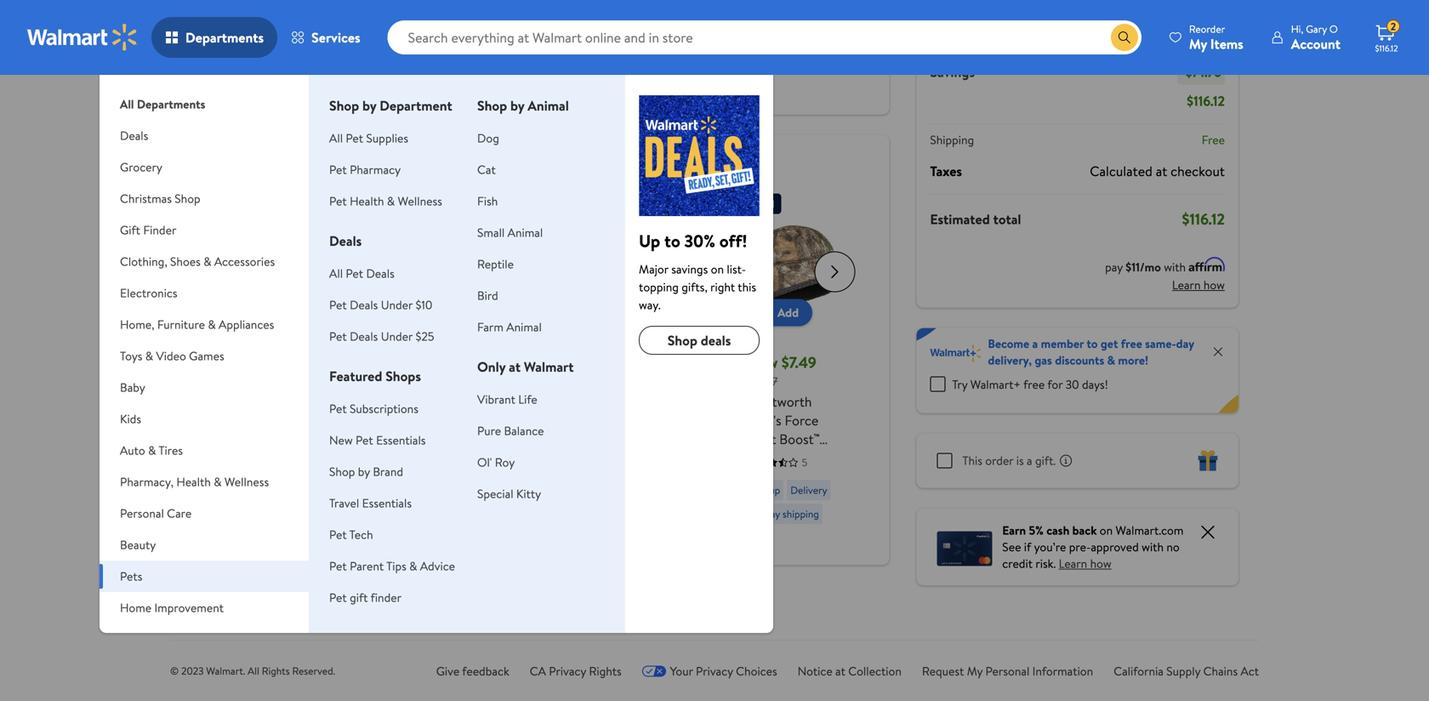 Task type: locate. For each thing, give the bounding box(es) containing it.
2- inside now $348.00 group
[[488, 483, 497, 497]]

learn how down back
[[1059, 555, 1112, 572]]

3 add from the left
[[515, 304, 536, 321]]

2 now from the left
[[353, 352, 383, 373]]

add inside now $349.00 group
[[383, 304, 404, 321]]

with right $11/mo
[[1164, 259, 1186, 275]]

1 vertical spatial departments
[[137, 96, 205, 112]]

1 horizontal spatial video
[[353, 426, 387, 445]]

wellness for pharmacy, health & wellness
[[225, 474, 269, 490]]

now inside "now $16.98 $24.28 21.2 ¢/count welch's, gluten free,  berries 'n cherries fruit snacks 0.8oz pouches, 80 count case"
[[616, 352, 647, 373]]

pouches,
[[616, 482, 669, 501]]

health down auto & tires dropdown button at the left bottom of page
[[176, 474, 211, 490]]

with left no
[[1142, 539, 1164, 555]]

give feedback
[[436, 663, 509, 679]]

deal
[[360, 197, 380, 211], [491, 197, 511, 211], [623, 197, 643, 211], [754, 197, 775, 211]]

department
[[380, 96, 452, 115]]

2 vertical spatial at
[[836, 663, 846, 679]]

0 vertical spatial video
[[156, 348, 186, 364]]

0 horizontal spatial delivery
[[396, 26, 433, 41]]

1 vertical spatial $116.12
[[1187, 91, 1225, 110]]

steel down kitty
[[538, 505, 568, 523]]

reptile
[[477, 256, 514, 272]]

1 add from the left
[[251, 304, 273, 321]]

&
[[387, 193, 395, 209], [204, 253, 211, 270], [208, 316, 216, 333], [145, 348, 153, 364], [1108, 352, 1116, 368], [148, 442, 156, 459], [214, 474, 222, 490], [409, 558, 417, 574], [149, 631, 157, 648]]

1 vertical spatial animal
[[508, 224, 543, 241]]

now inside now $49.00 group
[[221, 352, 252, 373]]

add inside now $7.49 group
[[778, 304, 799, 321]]

0 vertical spatial learn how
[[1172, 277, 1225, 293]]

pickup inside now $7.49 group
[[751, 483, 780, 497]]

essentials
[[376, 432, 426, 448], [362, 495, 412, 511]]

pharmacy, health & wellness
[[120, 474, 269, 490]]

california
[[1114, 663, 1164, 679]]

0 horizontal spatial personal
[[120, 505, 164, 522]]

give
[[436, 663, 460, 679]]

now left the $7.49
[[748, 352, 778, 373]]

pet left xbox
[[329, 400, 347, 417]]

1 vertical spatial pickup
[[751, 483, 780, 497]]

special kitty
[[477, 485, 541, 502]]

now inside now $348.00 $579.00 ge profile™ opal™ nugget ice maker with side tank, countertop icemaker, stainless steel
[[484, 352, 515, 373]]

request my personal information link
[[922, 663, 1094, 679]]

1 horizontal spatial learn how
[[1172, 277, 1225, 293]]

free inside "become a member to get free same-day delivery, gas discounts & more!"
[[1121, 335, 1143, 352]]

0 vertical spatial personal
[[120, 505, 164, 522]]

2 deal from the left
[[491, 197, 511, 211]]

privacy for your
[[696, 663, 733, 679]]

3+ inside now $349.00 group
[[356, 498, 368, 512]]

1 add button from the left
[[224, 299, 286, 326]]

2 vertical spatial $116.12
[[1182, 208, 1225, 230]]

1 horizontal spatial learn
[[1172, 277, 1201, 293]]

1 now from the left
[[221, 352, 252, 373]]

clothing, shoes & accessories
[[120, 253, 275, 270]]

shop for brand
[[329, 463, 355, 480]]

delivery inside now $7.49 group
[[791, 483, 828, 497]]

now $7.49 $15.97 huntworth men's force heat boost™ lined beanie (realtree edge®)
[[748, 352, 845, 486]]

1 horizontal spatial add to cart image
[[626, 302, 646, 323]]

pets image
[[639, 95, 760, 216]]

0 vertical spatial learn
[[1172, 277, 1201, 293]]

4 add from the left
[[646, 304, 667, 321]]

deal down the pet pharmacy link
[[360, 197, 380, 211]]

wellness inside dropdown button
[[225, 474, 269, 490]]

4 deal from the left
[[754, 197, 775, 211]]

banner containing become a member to get free same-day delivery, gas discounts & more!
[[917, 328, 1239, 413]]

0 horizontal spatial health
[[176, 474, 211, 490]]

© 2023 walmart. all rights reserved.
[[170, 664, 335, 678]]

rights left reserved.
[[262, 664, 290, 678]]

all inside all departments link
[[120, 96, 134, 112]]

chains
[[1204, 663, 1238, 679]]

add to cart image inside now $349.00 group
[[362, 302, 383, 323]]

3+ up the personal care dropdown button
[[225, 483, 236, 497]]

3 add to cart image from the left
[[757, 302, 778, 323]]

add up the $7.49
[[778, 304, 799, 321]]

fish
[[477, 193, 498, 209]]

learn right risk.
[[1059, 555, 1088, 572]]

2-day shipping inside now $348.00 group
[[488, 483, 551, 497]]

1 vertical spatial steel
[[538, 505, 568, 523]]

deal inside now $349.00 group
[[360, 197, 380, 211]]

now down pet deals under $25 link
[[353, 352, 383, 373]]

2 add to cart image from the left
[[362, 302, 383, 323]]

1 vertical spatial at
[[509, 357, 521, 376]]

add to cart image
[[494, 302, 515, 323], [626, 302, 646, 323]]

2-day shipping inside "now $16.98" group
[[619, 477, 683, 491]]

home, furniture & appliances button
[[100, 309, 309, 340]]

1 horizontal spatial add to cart image
[[362, 302, 383, 323]]

5676
[[407, 470, 429, 485]]

icemaker,
[[484, 486, 541, 505]]

to inside up to 30% off! major savings on list- topping gifts, right this way.
[[665, 229, 680, 253]]

0 vertical spatial stainless
[[243, 411, 294, 430]]

at for walmart
[[509, 357, 521, 376]]

1 horizontal spatial how
[[1204, 277, 1225, 293]]

deal inside now $348.00 group
[[491, 197, 511, 211]]

my up -$71.76
[[1189, 34, 1207, 53]]

4 now from the left
[[616, 352, 647, 373]]

Walmart Site-Wide search field
[[388, 20, 1142, 54]]

0 vertical spatial a
[[1033, 335, 1038, 352]]

0 horizontal spatial on
[[711, 261, 724, 277]]

0 horizontal spatial my
[[967, 663, 983, 679]]

animal for small animal
[[508, 224, 543, 241]]

1 vertical spatial how
[[1090, 555, 1112, 572]]

0 vertical spatial $116.12
[[1375, 43, 1398, 54]]

furniture
[[157, 316, 205, 333]]

with right maker
[[545, 430, 570, 448]]

to right "up" on the left top of page
[[665, 229, 680, 253]]

1 horizontal spatial delivery
[[791, 483, 828, 497]]

1 vertical spatial learn
[[1059, 555, 1088, 572]]

delivery for 2-day shipping
[[396, 26, 433, 41]]

checkout
[[1171, 162, 1225, 180]]

home improvement button
[[100, 592, 309, 624]]

$499.00
[[353, 373, 395, 390]]

health inside dropdown button
[[176, 474, 211, 490]]

day inside now $348.00 group
[[497, 483, 512, 497]]

1 horizontal spatial stainless
[[484, 505, 535, 523]]

& left more!
[[1108, 352, 1116, 368]]

a right is
[[1027, 452, 1033, 469]]

steel inside now $348.00 $579.00 ge profile™ opal™ nugget ice maker with side tank, countertop icemaker, stainless steel
[[538, 505, 568, 523]]

personal left information
[[986, 663, 1030, 679]]

my inside reorder my items
[[1189, 34, 1207, 53]]

& right the tips
[[409, 558, 417, 574]]

pet left gift
[[329, 589, 347, 606]]

0 vertical spatial at
[[1156, 162, 1168, 180]]

shipping inside now $349.00 group
[[388, 498, 424, 512]]

1 vertical spatial on
[[1100, 522, 1113, 539]]

pickup down lined at the bottom
[[751, 483, 780, 497]]

toys
[[120, 348, 142, 364]]

0 vertical spatial pickup
[[356, 26, 386, 41]]

2 add button from the left
[[356, 299, 418, 326]]

capital one credit card image
[[937, 528, 992, 566]]

1 horizontal spatial to
[[1087, 335, 1098, 352]]

pet tech link
[[329, 526, 373, 543]]

1 horizontal spatial rights
[[589, 663, 622, 679]]

ca privacy rights
[[530, 663, 622, 679]]

deals down "all pet deals"
[[350, 297, 378, 313]]

shop down grocery dropdown button
[[175, 190, 201, 207]]

1 horizontal spatial at
[[836, 663, 846, 679]]

1 horizontal spatial personal
[[986, 663, 1030, 679]]

finder
[[143, 222, 176, 238]]

0 horizontal spatial video
[[156, 348, 186, 364]]

1 add to cart image from the left
[[231, 302, 251, 323]]

3+ day shipping inside now $49.00 group
[[225, 483, 293, 497]]

0 vertical spatial steel
[[221, 430, 251, 448]]

add button inside "now $16.98" group
[[619, 299, 681, 326]]

1 vertical spatial video
[[353, 426, 387, 445]]

order
[[986, 452, 1014, 469]]

xbox
[[353, 407, 382, 426]]

steel left the air
[[221, 430, 251, 448]]

5 now from the left
[[748, 352, 778, 373]]

1 vertical spatial wellness
[[225, 474, 269, 490]]

wellness
[[398, 193, 442, 209], [225, 474, 269, 490]]

1 privacy from the left
[[549, 663, 586, 679]]

add for now $16.98
[[646, 304, 667, 321]]

add button for now $348.00
[[487, 299, 549, 326]]

day
[[234, 26, 249, 41], [502, 26, 517, 41], [629, 26, 644, 41], [365, 50, 381, 65], [1177, 335, 1195, 352], [629, 477, 644, 491], [239, 483, 254, 497], [497, 483, 512, 497], [370, 498, 385, 512], [765, 507, 780, 521]]

personal up "beauty"
[[120, 505, 164, 522]]

deal for $348.00
[[491, 197, 511, 211]]

deal up 'small animal' link
[[491, 197, 511, 211]]

& inside dropdown button
[[208, 316, 216, 333]]

privacy right ca
[[549, 663, 586, 679]]

5 add button from the left
[[750, 299, 813, 326]]

pet for pet gift finder
[[329, 589, 347, 606]]

0 vertical spatial wellness
[[398, 193, 442, 209]]

care
[[167, 505, 192, 522]]

day inside now $7.49 group
[[765, 507, 780, 521]]

basket
[[250, 448, 289, 467]]

0 vertical spatial under
[[381, 297, 413, 313]]

next slide for horizontalscrollerrecommendations list image
[[815, 251, 855, 292]]

essentials down the "brand"
[[362, 495, 412, 511]]

delivery up department
[[396, 26, 433, 41]]

wellness for pet health & wellness
[[398, 193, 442, 209]]

deals down pet deals under $10
[[350, 328, 378, 345]]

under left $10
[[381, 297, 413, 313]]

1 deal from the left
[[360, 197, 380, 211]]

savings
[[672, 261, 708, 277]]

kitty
[[516, 485, 541, 502]]

$116.12 up affirm image
[[1182, 208, 1225, 230]]

0 horizontal spatial add to cart image
[[231, 302, 251, 323]]

1 horizontal spatial wellness
[[398, 193, 442, 209]]

delivery down 5
[[791, 483, 828, 497]]

now down appliances
[[221, 352, 252, 373]]

0 vertical spatial animal
[[528, 96, 569, 115]]

under
[[381, 297, 413, 313], [381, 328, 413, 345]]

2 add from the left
[[383, 304, 404, 321]]

2-day shipping
[[225, 26, 288, 41], [619, 26, 683, 41], [356, 50, 420, 65], [619, 477, 683, 491], [488, 483, 551, 497]]

2 under from the top
[[381, 328, 413, 345]]

now inside the now $349.00 $499.00 $349.00/ca xbox series x video game console, black
[[353, 352, 383, 373]]

o
[[1330, 22, 1338, 36]]

add up now $49.00
[[251, 304, 273, 321]]

deal inside now $7.49 group
[[754, 197, 775, 211]]

3+ down "(realtree"
[[751, 507, 763, 521]]

3 now from the left
[[484, 352, 515, 373]]

add to cart image inside "now $16.98" group
[[626, 302, 646, 323]]

search icon image
[[1118, 31, 1132, 44]]

pet left parent
[[329, 558, 347, 574]]

2 add to cart image from the left
[[626, 302, 646, 323]]

pet for pet pharmacy
[[329, 161, 347, 178]]

& right the toys
[[145, 348, 153, 364]]

add up the 'pet deals under $25'
[[383, 304, 404, 321]]

1 under from the top
[[381, 297, 413, 313]]

up to 30% off! major savings on list- topping gifts, right this way.
[[639, 229, 756, 313]]

banner
[[917, 328, 1239, 413]]

$348.00
[[519, 352, 574, 373]]

small animal link
[[477, 224, 543, 241]]

0 horizontal spatial to
[[665, 229, 680, 253]]

shop up all pet supplies "link"
[[329, 96, 359, 115]]

shop left more
[[211, 155, 245, 177]]

kids
[[120, 411, 141, 427]]

rights left privacy choices icon at the bottom left
[[589, 663, 622, 679]]

health
[[350, 193, 384, 209], [176, 474, 211, 490]]

now $16.98 group
[[616, 187, 717, 519]]

pet left tech
[[329, 526, 347, 543]]

0 horizontal spatial steel
[[221, 430, 251, 448]]

walmart plus image
[[930, 345, 981, 362]]

shop deals link
[[639, 326, 760, 355]]

0 vertical spatial departments
[[185, 28, 264, 47]]

turbo
[[278, 392, 312, 411]]

add to cart image
[[231, 302, 251, 323], [362, 302, 383, 323], [757, 302, 778, 323]]

1 vertical spatial delivery
[[791, 483, 828, 497]]

under left $25
[[381, 328, 413, 345]]

0 horizontal spatial pickup
[[356, 26, 386, 41]]

deals
[[701, 331, 731, 350]]

pet down the pet pharmacy
[[329, 193, 347, 209]]

0 horizontal spatial privacy
[[549, 663, 586, 679]]

2 horizontal spatial at
[[1156, 162, 1168, 180]]

all up pet deals under $10 link
[[329, 265, 343, 282]]

now $7.49 group
[[748, 187, 849, 531]]

day inside "become a member to get free same-day delivery, gas discounts & more!"
[[1177, 335, 1195, 352]]

4 add button from the left
[[619, 299, 681, 326]]

travel
[[329, 495, 359, 511]]

privacy right your
[[696, 663, 733, 679]]

wellness left 8
[[225, 474, 269, 490]]

0 horizontal spatial wellness
[[225, 474, 269, 490]]

0 vertical spatial delivery
[[396, 26, 433, 41]]

by for brand
[[358, 463, 370, 480]]

0 vertical spatial essentials
[[376, 432, 426, 448]]

free left for
[[1024, 376, 1045, 392]]

0 vertical spatial how
[[1204, 277, 1225, 293]]

3 add button from the left
[[487, 299, 549, 326]]

0 vertical spatial free
[[1121, 335, 1143, 352]]

all up grocery
[[120, 96, 134, 112]]

& down auto & tires dropdown button at the left bottom of page
[[214, 474, 222, 490]]

rights
[[589, 663, 622, 679], [262, 664, 290, 678]]

1 vertical spatial stainless
[[484, 505, 535, 523]]

how down affirm image
[[1204, 277, 1225, 293]]

0 horizontal spatial at
[[509, 357, 521, 376]]

departments up all departments link
[[185, 28, 264, 47]]

a
[[1033, 335, 1038, 352], [1027, 452, 1033, 469]]

auto
[[120, 442, 145, 459]]

0 vertical spatial to
[[665, 229, 680, 253]]

add to cart image inside now $348.00 group
[[494, 302, 515, 323]]

pay
[[1105, 259, 1123, 275]]

3+ day shipping down "(realtree"
[[751, 507, 819, 521]]

all up the pet pharmacy link
[[329, 130, 343, 146]]

pet up featured
[[329, 328, 347, 345]]

only at walmart
[[477, 357, 574, 376]]

2 horizontal spatial add to cart image
[[757, 302, 778, 323]]

pet left "pharmacy"
[[329, 161, 347, 178]]

video down the pet subscriptions
[[353, 426, 387, 445]]

chefman turbo fry stainless steel air fryer with basket divider, 8 quart
[[221, 392, 316, 486]]

0 horizontal spatial learn
[[1059, 555, 1088, 572]]

1 add to cart image from the left
[[494, 302, 515, 323]]

my right request
[[967, 663, 983, 679]]

pickup for 2-
[[356, 26, 386, 41]]

add to cart image inside now $7.49 group
[[757, 302, 778, 323]]

2 vertical spatial animal
[[507, 319, 542, 335]]

fry
[[221, 411, 240, 430]]

off!
[[720, 229, 747, 253]]

now for now $49.00
[[221, 352, 252, 373]]

all for all departments
[[120, 96, 134, 112]]

3+ up shop by animal
[[488, 26, 499, 41]]

video inside dropdown button
[[156, 348, 186, 364]]

1 horizontal spatial pickup
[[751, 483, 780, 497]]

80
[[672, 482, 688, 501]]

personal care
[[120, 505, 192, 522]]

by for animal
[[511, 96, 525, 115]]

deal up "up" on the left top of page
[[623, 197, 643, 211]]

health for pharmacy,
[[176, 474, 211, 490]]

video down furniture
[[156, 348, 186, 364]]

0 vertical spatial my
[[1189, 34, 1207, 53]]

add button inside now $7.49 group
[[750, 299, 813, 326]]

deal for $7.49
[[754, 197, 775, 211]]

add inside "now $16.98" group
[[646, 304, 667, 321]]

free
[[1202, 131, 1225, 148]]

earn
[[1003, 522, 1026, 539]]

deal up this on the right
[[754, 197, 775, 211]]

now inside now $7.49 $15.97 huntworth men's force heat boost™ lined beanie (realtree edge®)
[[748, 352, 778, 373]]

pharmacy
[[350, 161, 401, 178]]

add button inside now $348.00 group
[[487, 299, 549, 326]]

1 horizontal spatial health
[[350, 193, 384, 209]]

my for items
[[1189, 34, 1207, 53]]

3+ day shipping down basket
[[225, 483, 293, 497]]

3+
[[488, 26, 499, 41], [225, 483, 236, 497], [356, 498, 368, 512], [751, 507, 763, 521]]

edge®)
[[806, 467, 845, 486]]

0 horizontal spatial free
[[1024, 376, 1045, 392]]

all right walmart.
[[248, 664, 259, 678]]

deals inside dropdown button
[[120, 127, 148, 144]]

walmart.
[[206, 664, 245, 678]]

add button for now $7.49
[[750, 299, 813, 326]]

add for now $349.00
[[383, 304, 404, 321]]

on up right
[[711, 261, 724, 277]]

learn down affirm image
[[1172, 277, 1201, 293]]

add button inside now $349.00 group
[[356, 299, 418, 326]]

shop up dog
[[477, 96, 507, 115]]

walmart image
[[27, 24, 138, 51]]

pet parent tips & advice
[[329, 558, 455, 574]]

pet subscriptions link
[[329, 400, 419, 417]]

a right become on the right of page
[[1033, 335, 1038, 352]]

0 horizontal spatial add to cart image
[[494, 302, 515, 323]]

1 horizontal spatial free
[[1121, 335, 1143, 352]]

1 vertical spatial personal
[[986, 663, 1030, 679]]

2 privacy from the left
[[696, 663, 733, 679]]

pickup up shop by department
[[356, 26, 386, 41]]

more!
[[1118, 352, 1149, 368]]

health for pet
[[350, 193, 384, 209]]

pet deals under $10
[[329, 297, 433, 313]]

$116.12 down 2
[[1375, 43, 1398, 54]]

services button
[[277, 17, 374, 58]]

5 add from the left
[[778, 304, 799, 321]]

under for $25
[[381, 328, 413, 345]]

shop down the new
[[329, 463, 355, 480]]

& left tires at the bottom of the page
[[148, 442, 156, 459]]

pet for pet deals under $25
[[329, 328, 347, 345]]

1 horizontal spatial privacy
[[696, 663, 733, 679]]

farm animal link
[[477, 319, 542, 335]]

now down farm on the left top of the page
[[484, 352, 515, 373]]

at left checkout on the right
[[1156, 162, 1168, 180]]

now $348.00 group
[[484, 187, 585, 523]]

deals up grocery
[[120, 127, 148, 144]]

0 horizontal spatial stainless
[[243, 411, 294, 430]]

on right back
[[1100, 522, 1113, 539]]

3 deal from the left
[[623, 197, 643, 211]]

fruit
[[670, 445, 698, 463]]

delivery for 3+ day shipping
[[791, 483, 828, 497]]

pet deals under $25
[[329, 328, 434, 345]]

1 vertical spatial to
[[1087, 335, 1098, 352]]

& down "pharmacy"
[[387, 193, 395, 209]]

3+ day shipping down the "brand"
[[356, 498, 424, 512]]

1 vertical spatial my
[[967, 663, 983, 679]]

wellness down "pharmacy"
[[398, 193, 442, 209]]

1 horizontal spatial steel
[[538, 505, 568, 523]]

essentials down 'series'
[[376, 432, 426, 448]]

0 vertical spatial health
[[350, 193, 384, 209]]

departments up deals dropdown button on the top left
[[137, 96, 205, 112]]

1 horizontal spatial my
[[1189, 34, 1207, 53]]

& right shoes
[[204, 253, 211, 270]]

30
[[1066, 376, 1079, 392]]

$349.00
[[387, 352, 441, 373]]

at right notice
[[836, 663, 846, 679]]

0 vertical spatial on
[[711, 261, 724, 277]]

$11/mo
[[1126, 259, 1161, 275]]

add to cart image inside now $49.00 group
[[231, 302, 251, 323]]

garden
[[160, 631, 198, 648]]

pet up pet deals under $10 link
[[346, 265, 363, 282]]

pet tech
[[329, 526, 373, 543]]

now up 21.2
[[616, 352, 647, 373]]

grocery button
[[100, 151, 309, 183]]

become a member to get free same-day delivery, gas discounts & more!
[[988, 335, 1195, 368]]

& right furniture
[[208, 316, 216, 333]]

2- inside "now $16.98" group
[[619, 477, 629, 491]]

learn how down affirm image
[[1172, 277, 1225, 293]]

a inside "become a member to get free same-day delivery, gas discounts & more!"
[[1033, 335, 1038, 352]]

3+ inside now $7.49 group
[[751, 507, 763, 521]]

add to cart image for now $348.00
[[494, 302, 515, 323]]

gifts,
[[682, 279, 708, 295]]

to left get
[[1087, 335, 1098, 352]]

my for personal
[[967, 663, 983, 679]]

$116.12 down $71.76
[[1187, 91, 1225, 110]]

1 vertical spatial learn how
[[1059, 555, 1112, 572]]

add right farm on the left top of the page
[[515, 304, 536, 321]]

shipping
[[251, 26, 288, 41], [519, 26, 556, 41], [646, 26, 683, 41], [383, 50, 420, 65], [646, 477, 683, 491], [256, 483, 293, 497], [515, 483, 551, 497], [388, 498, 424, 512], [783, 507, 819, 521]]

how down earn 5% cash back on walmart.com
[[1090, 555, 1112, 572]]

new pet essentials link
[[329, 432, 426, 448]]

1 vertical spatial health
[[176, 474, 211, 490]]

shoes
[[170, 253, 201, 270]]

1 vertical spatial under
[[381, 328, 413, 345]]

beauty
[[120, 536, 156, 553]]



Task type: describe. For each thing, give the bounding box(es) containing it.
5%
[[1029, 522, 1044, 539]]

add for now $7.49
[[778, 304, 799, 321]]

'n
[[694, 426, 707, 445]]

gifting image
[[1198, 451, 1218, 471]]

calculated
[[1090, 162, 1153, 180]]

farm
[[477, 319, 504, 335]]

now for now $7.49 $15.97 huntworth men's force heat boost™ lined beanie (realtree edge®)
[[748, 352, 778, 373]]

supply
[[1167, 663, 1201, 679]]

learn more about gifting image
[[1060, 454, 1073, 468]]

pet for pet health & wellness
[[329, 193, 347, 209]]

stainless inside chefman turbo fry stainless steel air fryer with basket divider, 8 quart
[[243, 411, 294, 430]]

1 horizontal spatial on
[[1100, 522, 1113, 539]]

departments inside "dropdown button"
[[185, 28, 264, 47]]

(realtree
[[748, 467, 803, 486]]

shop more deals
[[211, 155, 324, 177]]

1 vertical spatial essentials
[[362, 495, 412, 511]]

case
[[656, 501, 685, 519]]

shipping
[[930, 131, 974, 148]]

pets
[[120, 568, 142, 585]]

featured
[[329, 367, 382, 385]]

your privacy choices link
[[642, 663, 777, 679]]

to inside "become a member to get free same-day delivery, gas discounts & more!"
[[1087, 335, 1098, 352]]

Search search field
[[388, 20, 1142, 54]]

cat
[[477, 161, 496, 178]]

add button for now $349.00
[[356, 299, 418, 326]]

estimated
[[930, 210, 990, 228]]

topping
[[639, 279, 679, 295]]

only
[[477, 357, 506, 376]]

give feedback button
[[436, 662, 509, 680]]

vibrant life
[[477, 391, 538, 408]]

under for $10
[[381, 297, 413, 313]]

earn 5% cash back on walmart.com
[[1003, 522, 1184, 539]]

add button inside now $49.00 group
[[224, 299, 286, 326]]

hi, gary o account
[[1291, 22, 1341, 53]]

side
[[484, 448, 509, 467]]

berries
[[649, 426, 691, 445]]

deals up all pet deals link
[[329, 231, 362, 250]]

new
[[329, 432, 353, 448]]

ca
[[530, 663, 546, 679]]

with inside see if you're pre-approved with no credit risk.
[[1142, 539, 1164, 555]]

close walmart plus section image
[[1212, 345, 1225, 359]]

video inside the now $349.00 $499.00 $349.00/ca xbox series x video game console, black
[[353, 426, 387, 445]]

all for all pet supplies
[[329, 130, 343, 146]]

tips
[[386, 558, 407, 574]]

pet subscriptions
[[329, 400, 419, 417]]

back
[[1073, 522, 1097, 539]]

pet for pet subscriptions
[[329, 400, 347, 417]]

add button for now $16.98
[[619, 299, 681, 326]]

choices
[[736, 663, 777, 679]]

member
[[1041, 335, 1084, 352]]

now $349.00 $499.00 $349.00/ca xbox series x video game console, black
[[353, 352, 441, 463]]

all for all pet deals
[[329, 265, 343, 282]]

heat
[[748, 430, 776, 448]]

3+ day shipping up shop by animal
[[488, 26, 556, 41]]

$16.98
[[650, 352, 692, 373]]

auto & tires
[[120, 442, 183, 459]]

1 vertical spatial a
[[1027, 452, 1033, 469]]

deal inside "now $16.98" group
[[623, 197, 643, 211]]

pure balance link
[[477, 422, 544, 439]]

day inside "now $16.98" group
[[629, 477, 644, 491]]

personal inside dropdown button
[[120, 505, 164, 522]]

black
[[407, 445, 439, 463]]

dismiss capital one banner image
[[1198, 522, 1218, 542]]

add to cart image for now $16.98
[[626, 302, 646, 323]]

fryer
[[275, 430, 306, 448]]

gift
[[350, 589, 368, 606]]

$579.00
[[484, 373, 525, 390]]

cherries
[[616, 445, 666, 463]]

fish link
[[477, 193, 498, 209]]

gas
[[1035, 352, 1052, 368]]

gary
[[1306, 22, 1327, 36]]

with inside chefman turbo fry stainless steel air fryer with basket divider, 8 quart
[[221, 448, 246, 467]]

add to cart image for now $7.49
[[757, 302, 778, 323]]

total
[[994, 210, 1022, 228]]

privacy choices icon image
[[642, 665, 667, 677]]

0 horizontal spatial how
[[1090, 555, 1112, 572]]

shop up $16.98
[[668, 331, 698, 350]]

improvement
[[154, 599, 224, 616]]

account
[[1291, 34, 1341, 53]]

now $49.00 group
[[221, 187, 322, 507]]

now for now $348.00 $579.00 ge profile™ opal™ nugget ice maker with side tank, countertop icemaker, stainless steel
[[484, 352, 515, 373]]

with inside now $348.00 $579.00 ge profile™ opal™ nugget ice maker with side tank, countertop icemaker, stainless steel
[[545, 430, 570, 448]]

at for checkout
[[1156, 162, 1168, 180]]

shipping inside "now $16.98" group
[[646, 477, 683, 491]]

walmart+
[[971, 376, 1021, 392]]

$7.49
[[782, 352, 817, 373]]

small animal
[[477, 224, 543, 241]]

shop by brand link
[[329, 463, 403, 480]]

$24.28
[[616, 373, 650, 390]]

featured shops
[[329, 367, 421, 385]]

add inside now $348.00 group
[[515, 304, 536, 321]]

shipping inside now $7.49 group
[[783, 507, 819, 521]]

day inside now $49.00 group
[[239, 483, 254, 497]]

add inside now $49.00 group
[[251, 304, 273, 321]]

shipping inside now $348.00 group
[[515, 483, 551, 497]]

special
[[477, 485, 514, 502]]

shop for animal
[[477, 96, 507, 115]]

affirm image
[[1189, 257, 1225, 271]]

try walmart+ free for 30 days!
[[952, 376, 1109, 392]]

0 horizontal spatial rights
[[262, 664, 290, 678]]

get
[[1101, 335, 1118, 352]]

pet for pet tech
[[329, 526, 347, 543]]

savings
[[930, 63, 975, 81]]

add to cart image for now $349.00
[[362, 302, 383, 323]]

information
[[1033, 663, 1094, 679]]

shop deals
[[668, 331, 731, 350]]

pet gift finder link
[[329, 589, 402, 606]]

countertop
[[484, 467, 554, 486]]

pet pharmacy
[[329, 161, 401, 178]]

21.2
[[616, 388, 635, 405]]

shop by department
[[329, 96, 452, 115]]

5
[[802, 455, 808, 470]]

shipping inside now $49.00 group
[[256, 483, 293, 497]]

& right the patio on the bottom of page
[[149, 631, 157, 648]]

deals button
[[100, 120, 309, 151]]

3+ inside now $49.00 group
[[225, 483, 236, 497]]

patio
[[120, 631, 146, 648]]

quart
[[281, 467, 316, 486]]

steel inside chefman turbo fry stainless steel air fryer with basket divider, 8 quart
[[221, 430, 251, 448]]

by for department
[[363, 96, 376, 115]]

personal care button
[[100, 498, 309, 529]]

This order is a gift. checkbox
[[937, 453, 952, 468]]

notice at collection
[[798, 663, 902, 679]]

notice at collection link
[[798, 663, 902, 679]]

shop inside dropdown button
[[175, 190, 201, 207]]

animal for farm animal
[[507, 319, 542, 335]]

& inside "become a member to get free same-day delivery, gas discounts & more!"
[[1108, 352, 1116, 368]]

shop for deals
[[211, 155, 245, 177]]

vibrant
[[477, 391, 516, 408]]

pet left supplies
[[346, 130, 363, 146]]

deal for $349.00
[[360, 197, 380, 211]]

3+ day shipping inside now $349.00 group
[[356, 498, 424, 512]]

your privacy choices
[[670, 663, 777, 679]]

all departments link
[[100, 75, 309, 120]]

shop for department
[[329, 96, 359, 115]]

reserved.
[[292, 664, 335, 678]]

pet for pet deals under $10
[[329, 297, 347, 313]]

pet right the new
[[356, 432, 373, 448]]

pet for pet parent tips & advice
[[329, 558, 347, 574]]

$10
[[416, 297, 433, 313]]

estimated total
[[930, 210, 1022, 228]]

now for now $349.00 $499.00 $349.00/ca xbox series x video game console, black
[[353, 352, 383, 373]]

baby button
[[100, 372, 309, 403]]

all pet deals
[[329, 265, 395, 282]]

deals right more
[[287, 155, 324, 177]]

deals up pet deals under $10 link
[[366, 265, 395, 282]]

christmas
[[120, 190, 172, 207]]

3+ day shipping inside now $7.49 group
[[751, 507, 819, 521]]

now $349.00 group
[[353, 187, 454, 522]]

ol' roy
[[477, 454, 515, 471]]

pet deals under $10 link
[[329, 297, 433, 313]]

this order is a gift.
[[963, 452, 1056, 469]]

pet pharmacy link
[[329, 161, 401, 178]]

hi,
[[1291, 22, 1304, 36]]

day inside now $349.00 group
[[370, 498, 385, 512]]

auto & tires button
[[100, 435, 309, 466]]

now for now $16.98 $24.28 21.2 ¢/count welch's, gluten free,  berries 'n cherries fruit snacks 0.8oz pouches, 80 count case
[[616, 352, 647, 373]]

walmart.com
[[1116, 522, 1184, 539]]

at for collection
[[836, 663, 846, 679]]

pickup for 3+
[[751, 483, 780, 497]]

supplies
[[366, 130, 409, 146]]

on inside up to 30% off! major savings on list- topping gifts, right this way.
[[711, 261, 724, 277]]

Try Walmart+ free for 30 days! checkbox
[[930, 377, 946, 392]]

privacy for ca
[[549, 663, 586, 679]]

1 vertical spatial free
[[1024, 376, 1045, 392]]

0 horizontal spatial learn how
[[1059, 555, 1112, 572]]

tank,
[[512, 448, 542, 467]]

$187.88
[[1183, 34, 1225, 52]]

stainless inside now $348.00 $579.00 ge profile™ opal™ nugget ice maker with side tank, countertop icemaker, stainless steel
[[484, 505, 535, 523]]

roy
[[495, 454, 515, 471]]



Task type: vqa. For each thing, say whether or not it's contained in the screenshot.
topmost Price dropdown button
no



